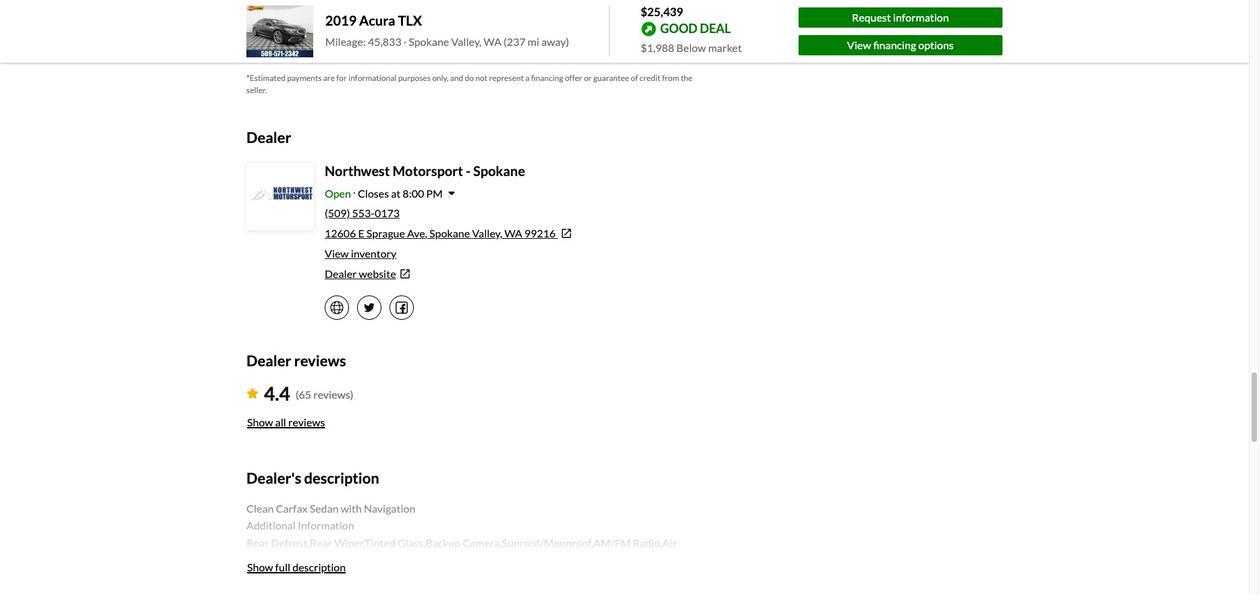 Task type: locate. For each thing, give the bounding box(es) containing it.
0 horizontal spatial options
[[491, 7, 527, 20]]

view financing options up already pre-qualified? retrieve your offer. at left top
[[420, 7, 527, 20]]

clean
[[246, 502, 274, 515]]

represent
[[489, 73, 524, 83]]

wheel
[[582, 554, 613, 567]]

retrieve
[[481, 46, 521, 59]]

0 vertical spatial view financing options button
[[246, 0, 700, 29]]

pre-
[[414, 46, 434, 59]]

2019 acura tlx image
[[246, 5, 313, 57]]

1 horizontal spatial view
[[420, 7, 444, 20]]

0 vertical spatial view financing options
[[420, 7, 527, 20]]

financing down request information button
[[873, 38, 916, 51]]

2 vertical spatial financing
[[531, 73, 563, 83]]

show for clean
[[247, 561, 273, 574]]

description up with
[[304, 469, 379, 488]]

already pre-qualified? retrieve your offer.
[[375, 46, 572, 59]]

view financing options button up already pre-qualified? retrieve your offer. at left top
[[246, 0, 700, 29]]

view inventory
[[325, 247, 396, 260]]

request
[[852, 11, 891, 24]]

options down information
[[918, 38, 954, 51]]

caret down image
[[448, 188, 455, 199]]

all
[[275, 416, 286, 429]]

northwest motorsport - spokane link
[[325, 163, 525, 179]]

financing right a
[[531, 73, 563, 83]]

1 vertical spatial financing
[[873, 38, 916, 51]]

1 horizontal spatial financing
[[531, 73, 563, 83]]

credit
[[640, 73, 661, 83]]

2 horizontal spatial financing
[[873, 38, 916, 51]]

seller.
[[246, 85, 267, 95]]

arm
[[434, 589, 455, 596]]

(237
[[504, 35, 526, 48]]

1 vertical spatial reviews
[[288, 416, 325, 429]]

wiper,tinted
[[334, 537, 396, 550]]

(509) 553-0173
[[325, 207, 400, 219]]

view down 12606
[[325, 247, 349, 260]]

glass,backup
[[398, 537, 461, 550]]

open closes at 8:00 pm
[[325, 187, 443, 200]]

0 vertical spatial options
[[491, 7, 527, 20]]

dealer for dealer website
[[325, 267, 357, 280]]

reviews right all
[[288, 416, 325, 429]]

already
[[375, 46, 412, 59]]

below
[[676, 41, 706, 54]]

valley, up dealer website link
[[472, 227, 502, 240]]

wa left (237
[[484, 35, 502, 48]]

northwest motorsport - spokane image
[[248, 164, 313, 229]]

financing inside *estimated payments are for informational purposes only, and do not represent a financing offer or guarantee of credit from the seller.
[[531, 73, 563, 83]]

0 horizontal spatial wa
[[484, 35, 502, 48]]

0 horizontal spatial view financing options
[[420, 7, 527, 20]]

(509)
[[325, 207, 350, 219]]

valley, up do
[[451, 35, 482, 48]]

0 vertical spatial financing
[[446, 7, 489, 20]]

1 horizontal spatial wa
[[504, 227, 522, 240]]

99216
[[524, 227, 556, 240]]

show inside show full description button
[[247, 561, 273, 574]]

0 horizontal spatial view financing options button
[[246, 0, 700, 29]]

4.4 (65 reviews)
[[264, 382, 353, 405]]

description up "system,bluetooth,leather"
[[292, 561, 346, 574]]

12606 e sprague ave , spokane valley, wa 99216
[[325, 227, 556, 240]]

do
[[465, 73, 474, 83]]

view down request
[[847, 38, 871, 51]]

spokane right -
[[473, 163, 525, 179]]

view financing options
[[420, 7, 527, 20], [847, 38, 954, 51]]

2 vertical spatial spokane
[[429, 227, 470, 240]]

options up (237
[[491, 7, 527, 20]]

0 vertical spatial view
[[420, 7, 444, 20]]

wa left 99216
[[504, 227, 522, 240]]

2 show from the top
[[247, 561, 273, 574]]

show all reviews button
[[246, 408, 326, 438]]

dealer's description
[[246, 469, 379, 488]]

financing for view financing options button to the bottom
[[873, 38, 916, 51]]

payments
[[287, 73, 322, 83]]

1 vertical spatial description
[[292, 561, 346, 574]]

steering,trip
[[427, 554, 487, 567]]

reviews
[[294, 352, 346, 370], [288, 416, 325, 429]]

show inside show all reviews button
[[247, 416, 273, 429]]

dealer reviews
[[246, 352, 346, 370]]

1 vertical spatial view financing options
[[847, 38, 954, 51]]

request information
[[852, 11, 949, 24]]

wa
[[484, 35, 502, 48], [504, 227, 522, 240]]

1 vertical spatial dealer
[[325, 267, 357, 280]]

pm
[[426, 187, 443, 200]]

view up "pre-"
[[420, 7, 444, 20]]

mileage:
[[325, 35, 366, 48]]

additional
[[246, 519, 296, 532]]

guarantee
[[593, 73, 629, 83]]

rear
[[246, 537, 269, 550]]

valley,
[[451, 35, 482, 48], [472, 227, 502, 240]]

financing up already pre-qualified? retrieve your offer. at left top
[[446, 7, 489, 20]]

star image
[[246, 388, 259, 399]]

1 vertical spatial spokane
[[473, 163, 525, 179]]

reviews up 4.4 (65 reviews)
[[294, 352, 346, 370]]

dash,console,navigation
[[484, 571, 602, 584]]

show full description button
[[246, 553, 346, 583]]

2 vertical spatial view
[[325, 247, 349, 260]]

market
[[708, 41, 742, 54]]

1 vertical spatial show
[[247, 561, 273, 574]]

1 show from the top
[[247, 416, 273, 429]]

show left full
[[247, 561, 273, 574]]

audio
[[615, 554, 643, 567]]

wrapped
[[329, 571, 373, 584]]

1 horizontal spatial view financing options button
[[798, 35, 1003, 55]]

show left all
[[247, 416, 273, 429]]

1 vertical spatial options
[[918, 38, 954, 51]]

description inside show full description button
[[292, 561, 346, 574]]

dealer up 4.4
[[246, 352, 291, 370]]

view financing options button down request information button
[[798, 35, 1003, 55]]

of
[[631, 73, 638, 83]]

dealer website
[[325, 267, 396, 280]]

view financing options down request information button
[[847, 38, 954, 51]]

spokane right ·
[[409, 35, 449, 48]]

motorsport
[[393, 163, 463, 179]]

1 vertical spatial wa
[[504, 227, 522, 240]]

acura
[[359, 12, 395, 29]]

show for 4.4
[[247, 416, 273, 429]]

website
[[359, 267, 396, 280]]

closes
[[358, 187, 389, 200]]

0 vertical spatial description
[[304, 469, 379, 488]]

dealer down view inventory link
[[325, 267, 357, 280]]

0 horizontal spatial financing
[[446, 7, 489, 20]]

0 vertical spatial valley,
[[451, 35, 482, 48]]

dealer down seller.
[[246, 128, 291, 146]]

0 vertical spatial wa
[[484, 35, 502, 48]]

0 vertical spatial spokane
[[409, 35, 449, 48]]

2 horizontal spatial view
[[847, 38, 871, 51]]

view
[[420, 7, 444, 20], [847, 38, 871, 51], [325, 247, 349, 260]]

dealer for dealer reviews
[[246, 352, 291, 370]]

0 vertical spatial dealer
[[246, 128, 291, 146]]

valley, inside 2019 acura tlx mileage: 45,833 · spokane valley, wa (237 mi away)
[[451, 35, 482, 48]]

1 horizontal spatial options
[[918, 38, 954, 51]]

spokane
[[409, 35, 449, 48], [473, 163, 525, 179], [429, 227, 470, 240]]

good
[[660, 21, 698, 36]]

description
[[304, 469, 379, 488], [292, 561, 346, 574]]

2 vertical spatial dealer
[[246, 352, 291, 370]]

spokane right ,
[[429, 227, 470, 240]]

mi
[[528, 35, 539, 48]]

seats,rear
[[516, 589, 566, 596]]

view financing options button
[[246, 0, 700, 29], [798, 35, 1003, 55]]

and
[[450, 73, 463, 83]]

0 vertical spatial show
[[247, 416, 273, 429]]



Task type: describe. For each thing, give the bounding box(es) containing it.
retrieve your offer. link
[[481, 46, 572, 59]]

0 horizontal spatial view
[[325, 247, 349, 260]]

1 horizontal spatial view financing options
[[847, 38, 954, 51]]

navigation
[[364, 502, 415, 515]]

*estimated
[[246, 73, 286, 83]]

shoulder
[[568, 589, 611, 596]]

system,bluetooth,leather
[[246, 589, 370, 596]]

controls,leather
[[246, 571, 327, 584]]

purposes
[[398, 73, 431, 83]]

information
[[893, 11, 949, 24]]

a
[[525, 73, 530, 83]]

spokane inside 2019 acura tlx mileage: 45,833 · spokane valley, wa (237 mi away)
[[409, 35, 449, 48]]

dealer's
[[246, 469, 301, 488]]

e
[[358, 227, 364, 240]]

(65
[[296, 389, 311, 401]]

*estimated payments are for informational purposes only, and do not represent a financing offer or guarantee of credit from the seller.
[[246, 73, 693, 95]]

offer.
[[547, 46, 572, 59]]

from
[[662, 73, 679, 83]]

financing for the topmost view financing options button
[[446, 7, 489, 20]]

deal
[[700, 21, 731, 36]]

only,
[[432, 73, 449, 83]]

wa inside 2019 acura tlx mileage: 45,833 · spokane valley, wa (237 mi away)
[[484, 35, 502, 48]]

1 vertical spatial valley,
[[472, 227, 502, 240]]

defrost,rear
[[271, 537, 332, 550]]

rest,bucket
[[457, 589, 514, 596]]

camera,sunroof/moonroof,am/fm
[[463, 537, 631, 550]]

steering
[[375, 571, 415, 584]]

0173
[[375, 207, 400, 219]]

reviews inside button
[[288, 416, 325, 429]]

full
[[275, 561, 290, 574]]

553-
[[352, 207, 375, 219]]

,
[[425, 227, 427, 240]]

your
[[523, 46, 545, 59]]

2019
[[325, 12, 357, 29]]

are
[[323, 73, 335, 83]]

not
[[476, 73, 488, 83]]

show full description
[[247, 561, 346, 574]]

odometer,steering
[[489, 554, 580, 567]]

conditioning,clock,cruise
[[246, 554, 369, 567]]

1 vertical spatial view
[[847, 38, 871, 51]]

$1,988 below market
[[641, 41, 742, 54]]

sprague
[[367, 227, 405, 240]]

for
[[336, 73, 347, 83]]

12606
[[325, 227, 356, 240]]

dealer for dealer
[[246, 128, 291, 146]]

2019 acura tlx mileage: 45,833 · spokane valley, wa (237 mi away)
[[325, 12, 569, 48]]

dealer website link
[[325, 266, 700, 282]]

show all reviews
[[247, 416, 325, 429]]

1 vertical spatial view financing options button
[[798, 35, 1003, 55]]

$1,988
[[641, 41, 674, 54]]

$25,439
[[641, 5, 683, 19]]

ave
[[407, 227, 425, 240]]

tlx
[[398, 12, 422, 29]]

view inventory link
[[325, 247, 396, 260]]

0 vertical spatial reviews
[[294, 352, 346, 370]]

8:00
[[403, 187, 424, 200]]

good deal
[[660, 21, 731, 36]]

away)
[[541, 35, 569, 48]]

(509) 553-0173 link
[[325, 207, 400, 219]]

the
[[681, 73, 693, 83]]

radio,air
[[633, 537, 677, 550]]

-
[[466, 163, 471, 179]]

information
[[298, 519, 354, 532]]

45,833
[[368, 35, 402, 48]]

inventory
[[351, 247, 396, 260]]

at
[[391, 187, 401, 200]]

wheel,digital
[[417, 571, 482, 584]]

·
[[404, 35, 407, 48]]

clean carfax sedan with navigation additional information rear defrost,rear wiper,tinted glass,backup camera,sunroof/moonroof,am/fm radio,air conditioning,clock,cruise control,tilt steering,trip odometer,steering wheel audio controls,leather wrapped steering wheel,digital dash,console,navigation system,bluetooth,leather seats,center arm rest,bucket seats,rear shoulder harness,po
[[246, 502, 685, 596]]

4.4
[[264, 382, 290, 405]]

northwest motorsport - spokane
[[325, 163, 525, 179]]

carfax
[[276, 502, 308, 515]]

sedan
[[310, 502, 339, 515]]

northwest
[[325, 163, 390, 179]]

or
[[584, 73, 592, 83]]

request information button
[[798, 7, 1003, 28]]

reviews)
[[313, 389, 353, 401]]



Task type: vqa. For each thing, say whether or not it's contained in the screenshot.
which on the right
no



